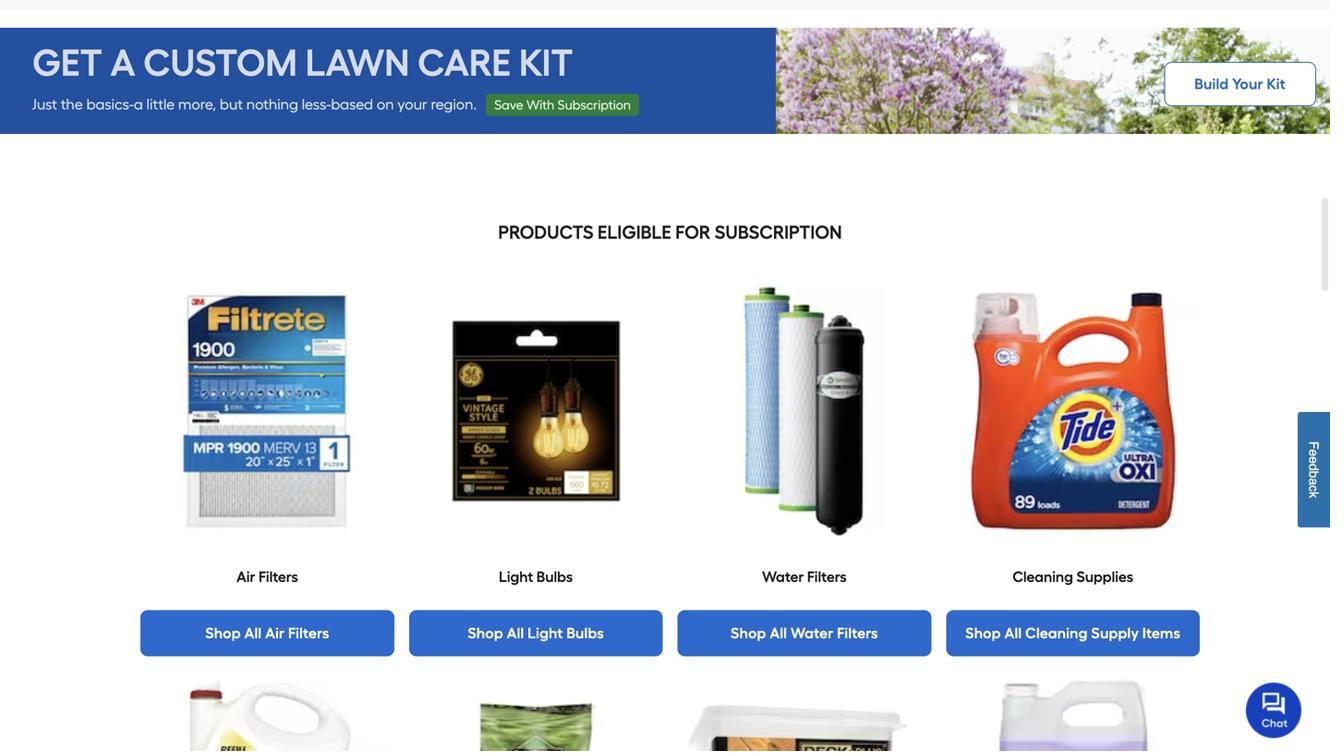 Task type: locate. For each thing, give the bounding box(es) containing it.
light up the shop all light bulbs
[[499, 568, 533, 586]]

bulbs down light bulbs
[[567, 625, 604, 642]]

water down water filters
[[791, 625, 834, 642]]

image image
[[776, 28, 1330, 134], [140, 284, 394, 538], [409, 284, 663, 538], [678, 284, 932, 538], [946, 284, 1200, 538], [140, 679, 394, 751], [409, 679, 663, 751], [678, 679, 932, 751], [946, 679, 1200, 751]]

kit
[[1267, 75, 1286, 93]]

a left little
[[134, 96, 143, 113]]

all down water filters
[[770, 625, 787, 642]]

bulbs
[[537, 568, 573, 586], [567, 625, 604, 642]]

filters down air filters
[[288, 625, 329, 642]]

the
[[61, 96, 83, 113]]

e up the d
[[1307, 449, 1322, 456]]

shop all air filters button
[[140, 610, 394, 657]]

shop all cleaning supply items
[[966, 625, 1181, 642]]

supply
[[1092, 625, 1139, 642]]

f e e d b a c k button
[[1298, 412, 1330, 527]]

all down the cleaning supplies
[[1005, 625, 1022, 642]]

3 shop from the left
[[731, 625, 766, 642]]

shop
[[205, 625, 241, 642], [468, 625, 503, 642], [731, 625, 766, 642], [966, 625, 1001, 642]]

0 horizontal spatial air
[[237, 568, 255, 586]]

2 all from the left
[[507, 625, 524, 642]]

1 vertical spatial air
[[265, 625, 285, 642]]

basics-
[[86, 96, 134, 113]]

all
[[244, 625, 262, 642], [507, 625, 524, 642], [770, 625, 787, 642], [1005, 625, 1022, 642]]

shop inside button
[[468, 625, 503, 642]]

shop for shop all air filters
[[205, 625, 241, 642]]

your
[[398, 96, 427, 113]]

4 all from the left
[[1005, 625, 1022, 642]]

3 all from the left
[[770, 625, 787, 642]]

1 vertical spatial light
[[528, 625, 563, 642]]

0 horizontal spatial a
[[134, 96, 143, 113]]

all inside button
[[507, 625, 524, 642]]

little
[[147, 96, 175, 113]]

with
[[527, 97, 555, 113]]

cleaning
[[1013, 568, 1074, 586], [1026, 625, 1088, 642]]

a inside button
[[1307, 478, 1322, 485]]

shop for shop all water filters
[[731, 625, 766, 642]]

cleaning inside button
[[1026, 625, 1088, 642]]

supplies
[[1077, 568, 1134, 586]]

air down air filters
[[265, 625, 285, 642]]

light
[[499, 568, 533, 586], [528, 625, 563, 642]]

more,
[[178, 96, 216, 113]]

1 horizontal spatial air
[[265, 625, 285, 642]]

filters
[[259, 568, 298, 586], [807, 568, 847, 586], [288, 625, 329, 642], [837, 625, 878, 642]]

nothing
[[246, 96, 298, 113]]

filters up shop all air filters button
[[259, 568, 298, 586]]

on
[[377, 96, 394, 113]]

cleaning left supplies
[[1013, 568, 1074, 586]]

cleaning left supply
[[1026, 625, 1088, 642]]

air up shop all air filters
[[237, 568, 255, 586]]

light down light bulbs
[[528, 625, 563, 642]]

1 all from the left
[[244, 625, 262, 642]]

e
[[1307, 449, 1322, 456], [1307, 456, 1322, 464]]

1 vertical spatial cleaning
[[1026, 625, 1088, 642]]

all down air filters
[[244, 625, 262, 642]]

all down light bulbs
[[507, 625, 524, 642]]

1 vertical spatial a
[[1307, 478, 1322, 485]]

bulbs up shop all light bulbs button
[[537, 568, 573, 586]]

subscription
[[558, 97, 631, 113]]

light inside button
[[528, 625, 563, 642]]

b
[[1307, 471, 1322, 478]]

products eligible for subscription
[[498, 221, 842, 243]]

water up shop all water filters
[[762, 568, 804, 586]]

a up the 'k'
[[1307, 478, 1322, 485]]

0 vertical spatial air
[[237, 568, 255, 586]]

1 horizontal spatial a
[[1307, 478, 1322, 485]]

shop all light bulbs
[[468, 625, 604, 642]]

shop all water filters
[[731, 625, 878, 642]]

a
[[134, 96, 143, 113], [1307, 478, 1322, 485]]

save
[[494, 97, 523, 113]]

based
[[331, 96, 373, 113]]

custom
[[143, 41, 297, 85]]

e up b
[[1307, 456, 1322, 464]]

1 vertical spatial bulbs
[[567, 625, 604, 642]]

all for water
[[770, 625, 787, 642]]

1 shop from the left
[[205, 625, 241, 642]]

0 vertical spatial light
[[499, 568, 533, 586]]

a
[[110, 41, 135, 85]]

shop all water filters button
[[678, 610, 932, 657]]

air
[[237, 568, 255, 586], [265, 625, 285, 642]]

water
[[762, 568, 804, 586], [791, 625, 834, 642]]

c
[[1307, 485, 1322, 492]]

f
[[1307, 441, 1322, 449]]

shop all light bulbs button
[[409, 610, 663, 657]]

bulbs inside button
[[567, 625, 604, 642]]

products
[[498, 221, 594, 243]]

1 vertical spatial water
[[791, 625, 834, 642]]

kit
[[519, 41, 573, 85]]

4 shop from the left
[[966, 625, 1001, 642]]

2 shop from the left
[[468, 625, 503, 642]]

filters up shop all water filters button
[[807, 568, 847, 586]]



Task type: describe. For each thing, give the bounding box(es) containing it.
build your kit
[[1195, 75, 1286, 93]]

but
[[220, 96, 243, 113]]

shop for shop all light bulbs
[[468, 625, 503, 642]]

light bulbs
[[499, 568, 573, 586]]

cleaning supplies
[[1013, 568, 1134, 586]]

just
[[32, 96, 57, 113]]

f e e d b a c k
[[1307, 441, 1322, 498]]

all for light
[[507, 625, 524, 642]]

water inside button
[[791, 625, 834, 642]]

0 vertical spatial bulbs
[[537, 568, 573, 586]]

items
[[1143, 625, 1181, 642]]

lawn
[[306, 41, 410, 85]]

shop for shop all cleaning supply items
[[966, 625, 1001, 642]]

all for air
[[244, 625, 262, 642]]

subscription
[[715, 221, 842, 243]]

for
[[676, 221, 711, 243]]

care
[[418, 41, 511, 85]]

1 e from the top
[[1307, 449, 1322, 456]]

water filters
[[762, 568, 847, 586]]

0 vertical spatial cleaning
[[1013, 568, 1074, 586]]

k
[[1307, 492, 1322, 498]]

shop all cleaning supply items button
[[946, 610, 1200, 657]]

2 e from the top
[[1307, 456, 1322, 464]]

air inside button
[[265, 625, 285, 642]]

0 vertical spatial water
[[762, 568, 804, 586]]

get
[[32, 41, 102, 85]]

your
[[1233, 75, 1264, 93]]

0 vertical spatial a
[[134, 96, 143, 113]]

all for cleaning
[[1005, 625, 1022, 642]]

chat invite button image
[[1246, 682, 1303, 738]]

d
[[1307, 464, 1322, 471]]

less-
[[302, 96, 331, 113]]

build your kit button
[[1164, 62, 1317, 106]]

just the basics-a little more, but nothing less-based on your region.
[[32, 96, 477, 113]]

air filters
[[237, 568, 298, 586]]

shop all air filters
[[205, 625, 329, 642]]

eligible
[[598, 221, 672, 243]]

region.
[[431, 96, 477, 113]]

get a custom lawn care kit
[[32, 41, 573, 85]]

filters down water filters
[[837, 625, 878, 642]]

build
[[1195, 75, 1229, 93]]

save with subscription
[[494, 97, 631, 113]]



Task type: vqa. For each thing, say whether or not it's contained in the screenshot.
Supplies
yes



